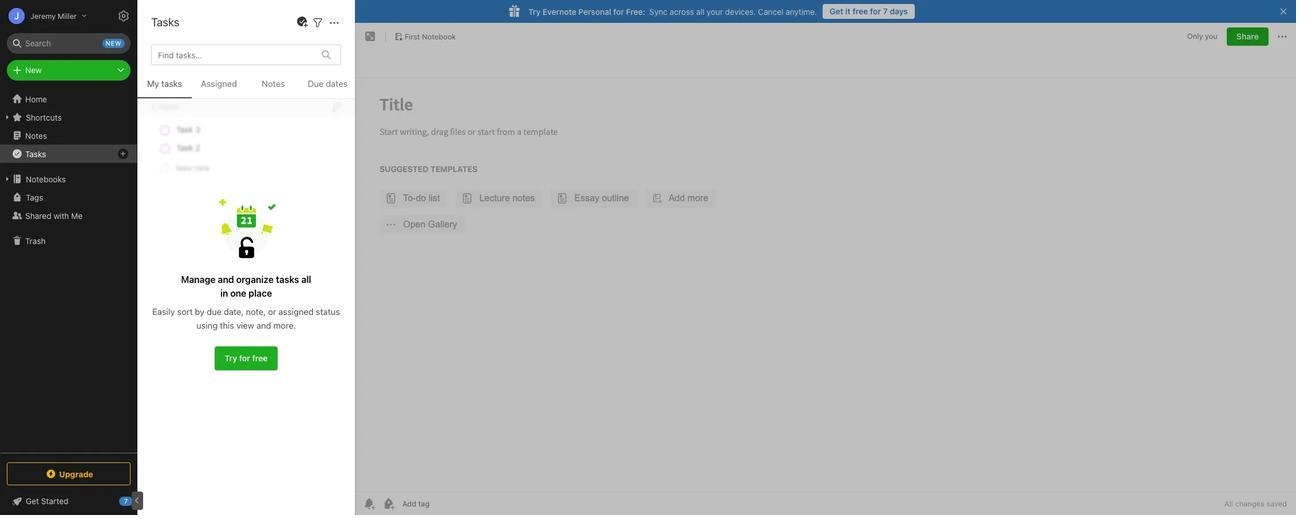 Task type: vqa. For each thing, say whether or not it's contained in the screenshot.
search field in Main element
no



Task type: locate. For each thing, give the bounding box(es) containing it.
1 vertical spatial the
[[229, 238, 241, 248]]

place
[[249, 289, 272, 299]]

1 horizontal spatial you
[[1205, 32, 1218, 41]]

1 vertical spatial all
[[301, 275, 311, 285]]

1 horizontal spatial 7
[[883, 6, 888, 16]]

try evernote personal for free: sync across all your devices. cancel anytime.
[[528, 7, 817, 16]]

1 horizontal spatial free
[[853, 6, 868, 16]]

using
[[196, 321, 218, 331]]

tree
[[0, 90, 137, 453]]

shared with me
[[25, 211, 83, 221]]

try for free button
[[215, 347, 277, 371]]

try
[[528, 7, 541, 16], [225, 354, 237, 364]]

by
[[195, 307, 204, 317]]

notes up 6 notes
[[162, 34, 194, 48]]

6 up "my"
[[151, 58, 156, 68]]

get inside button
[[830, 6, 843, 16]]

get inside help and learning task checklist field
[[26, 497, 39, 507]]

try down this
[[225, 354, 237, 364]]

0 horizontal spatial notes
[[158, 58, 179, 68]]

get
[[830, 6, 843, 16], [26, 497, 39, 507]]

free for for
[[252, 354, 268, 364]]

1 vertical spatial 7
[[124, 498, 128, 506]]

1 horizontal spatial the
[[229, 238, 241, 248]]

Account field
[[0, 5, 86, 27]]

tree containing home
[[0, 90, 137, 453]]

0 vertical spatial notes
[[158, 58, 179, 68]]

view
[[236, 321, 254, 331]]

biochemistry:
[[152, 169, 203, 179]]

free right it at right top
[[853, 6, 868, 16]]

pattern.
[[263, 112, 292, 122]]

1 horizontal spatial or
[[268, 307, 276, 317]]

notebooks link
[[0, 170, 137, 188]]

professor/speaker:
[[152, 181, 222, 191]]

0 horizontal spatial 7
[[124, 498, 128, 506]]

1 horizontal spatial get
[[830, 6, 843, 16]]

tasks
[[161, 78, 182, 89], [276, 275, 299, 285]]

get it free for 7 days
[[830, 6, 908, 16]]

tasks up 6 notes
[[151, 15, 179, 29]]

easily sort by due date, note, or assigned status using this view and more.
[[152, 307, 340, 331]]

one
[[230, 289, 246, 299]]

1 vertical spatial get
[[26, 497, 39, 507]]

1 vertical spatial notes
[[183, 157, 204, 167]]

notes up biochemistry:
[[183, 157, 204, 167]]

or
[[259, 100, 267, 110], [268, 307, 276, 317]]

1 vertical spatial and
[[257, 321, 271, 331]]

try inside button
[[225, 354, 237, 364]]

free
[[853, 6, 868, 16], [252, 354, 268, 364]]

0 vertical spatial try
[[528, 7, 541, 16]]

personal
[[578, 7, 611, 16]]

add tag image
[[382, 498, 396, 511]]

first notebook
[[405, 32, 456, 41]]

0 vertical spatial all
[[696, 7, 705, 16]]

0 vertical spatial or
[[259, 100, 267, 110]]

0 horizontal spatial try
[[225, 354, 237, 364]]

all
[[696, 7, 705, 16], [301, 275, 311, 285]]

should
[[169, 125, 194, 134]]

expand notebooks image
[[3, 175, 12, 184]]

1 vertical spatial 6
[[152, 126, 157, 134]]

1 horizontal spatial notes
[[183, 157, 204, 167]]

and
[[218, 275, 234, 285], [257, 321, 271, 331]]

1 horizontal spatial try
[[528, 7, 541, 16]]

1 vertical spatial free
[[252, 354, 268, 364]]

notes
[[158, 58, 179, 68], [183, 157, 204, 167]]

minutes
[[159, 126, 184, 134]]

0 horizontal spatial or
[[259, 100, 267, 110]]

or inside most analytical, interpretive, or persuasive essays tend to follow the same basic pattern. this struc ture should help you formulate effective outlines for most ...
[[259, 100, 267, 110]]

filter tasks image
[[311, 16, 325, 29]]

for down the "view"
[[239, 354, 250, 364]]

0 horizontal spatial the
[[205, 112, 217, 122]]

notes link
[[0, 127, 137, 145]]

and inside manage and organize tasks all in one place
[[218, 275, 234, 285]]

new search field
[[15, 33, 125, 54]]

notes inside button
[[262, 78, 285, 89]]

and inside easily sort by due date, note, or assigned status using this view and more.
[[257, 321, 271, 331]]

0 vertical spatial tasks
[[161, 78, 182, 89]]

for left days
[[870, 6, 881, 16]]

persuasive
[[269, 100, 309, 110]]

due dates
[[308, 78, 348, 89]]

tasks
[[151, 15, 179, 29], [25, 149, 46, 159]]

0 vertical spatial tasks
[[151, 15, 179, 29]]

free for it
[[853, 6, 868, 16]]

do now do soon for the future button
[[137, 215, 355, 284]]

me
[[71, 211, 83, 221]]

share
[[1237, 31, 1259, 41]]

get left it at right top
[[830, 6, 843, 16]]

course: bio
[[205, 169, 248, 179]]

my
[[147, 78, 159, 89]]

0 vertical spatial 7
[[883, 6, 888, 16]]

0 horizontal spatial and
[[218, 275, 234, 285]]

do
[[152, 238, 163, 248], [182, 238, 193, 248]]

1 horizontal spatial and
[[257, 321, 271, 331]]

for inside most analytical, interpretive, or persuasive essays tend to follow the same basic pattern. this struc ture should help you formulate effective outlines for most ...
[[152, 137, 163, 146]]

manage
[[181, 275, 216, 285]]

notes up my tasks
[[158, 58, 179, 68]]

with
[[54, 211, 69, 221]]

0 horizontal spatial tasks
[[25, 149, 46, 159]]

the up help
[[205, 112, 217, 122]]

0 vertical spatial you
[[1205, 32, 1218, 41]]

1 vertical spatial try
[[225, 354, 237, 364]]

the inside button
[[229, 238, 241, 248]]

free down the "view"
[[252, 354, 268, 364]]

0 horizontal spatial tasks
[[161, 78, 182, 89]]

notes
[[162, 34, 194, 48], [262, 78, 285, 89], [25, 131, 47, 141], [291, 181, 313, 191]]

assigned button
[[192, 77, 246, 98]]

first
[[405, 32, 420, 41]]

cancel
[[758, 7, 783, 16]]

note window element
[[356, 23, 1296, 516]]

your
[[707, 7, 723, 16]]

tasks right "my"
[[161, 78, 182, 89]]

do left now
[[152, 238, 163, 248]]

effective
[[267, 125, 299, 134]]

shared with me link
[[0, 207, 137, 225]]

0 vertical spatial 6
[[151, 58, 156, 68]]

notes inside the biochemistry: course: bio 103 date: 10/25/23 professor/speaker: dr. zot questions notes summary
[[291, 181, 313, 191]]

1 vertical spatial tasks
[[25, 149, 46, 159]]

and down note, at the bottom of page
[[257, 321, 271, 331]]

for inside try for free button
[[239, 354, 250, 364]]

0 horizontal spatial do
[[152, 238, 163, 248]]

status
[[316, 307, 340, 317]]

first notebook button
[[390, 29, 460, 45]]

7
[[883, 6, 888, 16], [124, 498, 128, 506]]

you
[[1205, 32, 1218, 41], [214, 125, 228, 134]]

the right for
[[229, 238, 241, 248]]

tasks up notebooks
[[25, 149, 46, 159]]

you down same
[[214, 125, 228, 134]]

all up assigned
[[301, 275, 311, 285]]

1 horizontal spatial tasks
[[276, 275, 299, 285]]

or right note, at the bottom of page
[[268, 307, 276, 317]]

1 horizontal spatial all
[[696, 7, 705, 16]]

share button
[[1227, 27, 1269, 46]]

struc
[[312, 112, 334, 122]]

ture
[[152, 112, 334, 134]]

1 vertical spatial or
[[268, 307, 276, 317]]

soon
[[195, 238, 213, 248]]

0 horizontal spatial get
[[26, 497, 39, 507]]

all left your
[[696, 7, 705, 16]]

1 vertical spatial tasks
[[276, 275, 299, 285]]

7 left days
[[883, 6, 888, 16]]

dates
[[326, 78, 348, 89]]

only you
[[1187, 32, 1218, 41]]

notes up persuasive
[[262, 78, 285, 89]]

for left most
[[152, 137, 163, 146]]

tasks inside manage and organize tasks all in one place
[[276, 275, 299, 285]]

free:
[[626, 7, 645, 16]]

new
[[106, 40, 121, 47]]

Find tasks… text field
[[153, 46, 315, 64]]

0 vertical spatial get
[[830, 6, 843, 16]]

6 for 6 minutes ago
[[152, 126, 157, 134]]

dr.
[[224, 181, 235, 191]]

get left started at the left bottom of page
[[26, 497, 39, 507]]

0 horizontal spatial all
[[301, 275, 311, 285]]

assigned
[[278, 307, 314, 317]]

1 horizontal spatial do
[[182, 238, 193, 248]]

note list element
[[137, 23, 356, 516]]

lecture notes
[[152, 157, 204, 167]]

most
[[152, 100, 171, 110]]

0 horizontal spatial you
[[214, 125, 228, 134]]

expand note image
[[364, 30, 377, 44]]

1 vertical spatial you
[[214, 125, 228, 134]]

0 horizontal spatial free
[[252, 354, 268, 364]]

or up basic
[[259, 100, 267, 110]]

0 vertical spatial and
[[218, 275, 234, 285]]

6 down tend
[[152, 126, 157, 134]]

changes
[[1235, 500, 1265, 509]]

you inside most analytical, interpretive, or persuasive essays tend to follow the same basic pattern. this struc ture should help you formulate effective outlines for most ...
[[214, 125, 228, 134]]

do right now
[[182, 238, 193, 248]]

notes down 10/25/23
[[291, 181, 313, 191]]

try left evernote on the top of the page
[[528, 7, 541, 16]]

7 inside button
[[883, 6, 888, 16]]

0 vertical spatial free
[[853, 6, 868, 16]]

you right "only"
[[1205, 32, 1218, 41]]

and up in
[[218, 275, 234, 285]]

7 left click to collapse icon
[[124, 498, 128, 506]]

tasks right organize
[[276, 275, 299, 285]]

0 vertical spatial the
[[205, 112, 217, 122]]

miller
[[58, 11, 77, 20]]

trash link
[[0, 232, 137, 250]]

notebooks
[[26, 174, 66, 184]]



Task type: describe. For each thing, give the bounding box(es) containing it.
do now do soon for the future
[[152, 238, 265, 248]]

easily
[[152, 307, 175, 317]]

get it free for 7 days button
[[823, 4, 915, 19]]

upgrade
[[59, 470, 93, 479]]

new
[[25, 65, 42, 75]]

try for free
[[225, 354, 268, 364]]

tags
[[26, 193, 43, 202]]

1 do from the left
[[152, 238, 163, 248]]

trash
[[25, 236, 46, 246]]

sort
[[177, 307, 193, 317]]

6 minutes ago
[[152, 126, 198, 134]]

interpretive,
[[212, 100, 257, 110]]

tasks inside button
[[161, 78, 182, 89]]

only
[[1187, 32, 1203, 41]]

due dates button
[[301, 77, 355, 98]]

for inside get it free for 7 days button
[[870, 6, 881, 16]]

anytime.
[[786, 7, 817, 16]]

lecture
[[152, 157, 181, 167]]

or inside easily sort by due date, note, or assigned status using this view and more.
[[268, 307, 276, 317]]

Note Editor text field
[[356, 78, 1296, 492]]

essay
[[152, 88, 174, 98]]

in
[[220, 289, 228, 299]]

all changes saved
[[1225, 500, 1287, 509]]

more.
[[273, 321, 296, 331]]

my tasks
[[147, 78, 182, 89]]

shared
[[25, 211, 51, 221]]

you inside note window element
[[1205, 32, 1218, 41]]

notes for 6 notes
[[158, 58, 179, 68]]

most analytical, interpretive, or persuasive essays tend to follow the same basic pattern. this struc ture should help you formulate effective outlines for most ...
[[152, 100, 336, 146]]

more actions and view options image
[[327, 16, 341, 29]]

assigned
[[201, 78, 237, 89]]

notes down shortcuts
[[25, 131, 47, 141]]

organize
[[236, 275, 274, 285]]

summary
[[152, 193, 187, 203]]

home
[[25, 94, 47, 104]]

due
[[308, 78, 324, 89]]

notes for lecture notes
[[183, 157, 204, 167]]

analytical,
[[173, 100, 210, 110]]

More actions and view options field
[[325, 15, 341, 29]]

all
[[1225, 500, 1233, 509]]

questions
[[252, 181, 289, 191]]

evernote
[[543, 7, 576, 16]]

this
[[294, 112, 309, 122]]

2 do from the left
[[182, 238, 193, 248]]

saved
[[1267, 500, 1287, 509]]

1 horizontal spatial tasks
[[151, 15, 179, 29]]

6 for 6 notes
[[151, 58, 156, 68]]

notes button
[[246, 77, 301, 98]]

try for try evernote personal for free: sync across all your devices. cancel anytime.
[[528, 7, 541, 16]]

new task image
[[295, 15, 309, 29]]

due
[[207, 307, 221, 317]]

tasks inside 'button'
[[25, 149, 46, 159]]

across
[[670, 7, 694, 16]]

biochemistry: course: bio 103 date: 10/25/23 professor/speaker: dr. zot questions notes summary
[[152, 169, 320, 203]]

get started
[[26, 497, 68, 507]]

tend
[[152, 112, 169, 122]]

jeremy
[[30, 11, 56, 20]]

tags button
[[0, 188, 137, 207]]

zot
[[237, 181, 250, 191]]

all inside manage and organize tasks all in one place
[[301, 275, 311, 285]]

essay outline
[[152, 88, 202, 98]]

Help and Learning task checklist field
[[0, 493, 137, 511]]

follow
[[181, 112, 203, 122]]

devices.
[[725, 7, 756, 16]]

get for get started
[[26, 497, 39, 507]]

date,
[[224, 307, 244, 317]]

tasks button
[[0, 145, 137, 163]]

started
[[41, 497, 68, 507]]

...
[[185, 137, 192, 146]]

add a reminder image
[[362, 498, 376, 511]]

it
[[845, 6, 851, 16]]

jeremy miller
[[30, 11, 77, 20]]

shortcuts
[[26, 112, 62, 122]]

Search text field
[[15, 33, 123, 54]]

notebook
[[422, 32, 456, 41]]

for
[[215, 238, 227, 248]]

get for get it free for 7 days
[[830, 6, 843, 16]]

my tasks button
[[137, 77, 192, 98]]

date:
[[265, 169, 285, 179]]

7 inside help and learning task checklist field
[[124, 498, 128, 506]]

the inside most analytical, interpretive, or persuasive essays tend to follow the same basic pattern. this struc ture should help you formulate effective outlines for most ...
[[205, 112, 217, 122]]

for left free:
[[613, 7, 624, 16]]

note,
[[246, 307, 266, 317]]

settings image
[[117, 9, 131, 23]]

upgrade button
[[7, 463, 131, 486]]

essays
[[311, 100, 336, 110]]

Filter tasks field
[[311, 15, 325, 29]]

6 notes
[[151, 58, 179, 68]]

help
[[196, 125, 212, 134]]

formulate
[[230, 125, 265, 134]]

sync
[[649, 7, 668, 16]]

home link
[[0, 90, 137, 108]]

try for try for free
[[225, 354, 237, 364]]

outlines
[[302, 125, 331, 134]]

same
[[219, 112, 239, 122]]

this
[[220, 321, 234, 331]]

click to collapse image
[[133, 495, 142, 508]]



